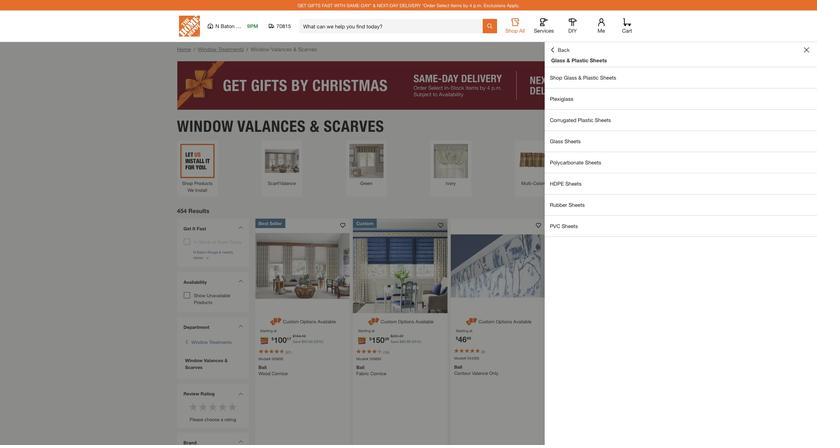 Task type: describe. For each thing, give the bounding box(es) containing it.
sheets inside pvc sheets link
[[562, 223, 578, 229]]

multi colored image
[[518, 144, 553, 178]]

1 vertical spatial window treatments link
[[191, 339, 232, 345]]

save for 100
[[293, 339, 301, 343]]

bali contour valance only
[[454, 364, 499, 376]]

review rating link
[[184, 390, 226, 397]]

services
[[534, 27, 554, 34]]

options for 100
[[300, 319, 316, 324]]

scarf/valance
[[268, 180, 296, 186]]

bali fabric cornice
[[357, 365, 387, 376]]

16
[[384, 350, 388, 354]]

35 for 100
[[315, 339, 319, 343]]

services button
[[534, 18, 555, 34]]

3 options from the left
[[496, 319, 512, 324]]

drawer close image
[[804, 47, 810, 53]]

show
[[194, 293, 206, 298]]

2 horizontal spatial model#
[[454, 356, 466, 360]]

feedback link image
[[809, 110, 818, 146]]

canova blackout polyester curtain valance image
[[549, 219, 644, 313]]

39
[[385, 336, 389, 341]]

show unavailable products
[[194, 293, 231, 305]]

valances inside window valances & scarves
[[204, 358, 223, 363]]

bali for 100
[[259, 365, 267, 370]]

$ right 39
[[391, 334, 393, 338]]

get gifts fast with same-day* & next-day delivery *order select items by 4 p.m. exclusions apply.
[[298, 2, 520, 8]]

results
[[188, 207, 209, 214]]

glass & plastic sheets
[[552, 57, 607, 63]]

& inside window valances & scarves
[[225, 358, 228, 363]]

glass sheets
[[550, 138, 581, 144]]

100
[[274, 335, 287, 344]]

rubber sheets link
[[545, 195, 818, 215]]

$ inside starting at $ 46 49
[[456, 336, 458, 341]]

2 horizontal spatial )
[[484, 350, 485, 354]]

model# for 150
[[357, 357, 369, 361]]

apply.
[[507, 2, 520, 8]]

shop all
[[506, 27, 525, 34]]

it
[[193, 226, 196, 231]]

wood
[[259, 371, 271, 376]]

get it fast link
[[180, 222, 246, 237]]

1 vertical spatial glass
[[564, 74, 577, 81]]

bali inside bali contour valance only
[[454, 364, 463, 370]]

corrugated
[[550, 117, 577, 123]]

home
[[177, 46, 191, 52]]

1 vertical spatial plastic
[[583, 74, 599, 81]]

1 vertical spatial window valances & scarves
[[185, 358, 228, 370]]

$ down 37
[[400, 339, 402, 343]]

more options icon image for 100
[[269, 316, 283, 327]]

1 vertical spatial valances
[[237, 117, 306, 136]]

sheets inside corrugated plastic sheets link
[[595, 117, 611, 123]]

custom for bali fabric cornice
[[381, 319, 397, 324]]

please choose a rating
[[190, 417, 236, 422]]

n
[[216, 23, 219, 29]]

fabric
[[357, 371, 369, 376]]

p.m.
[[474, 2, 483, 8]]

shop for shop products we install
[[182, 180, 193, 186]]

1 vertical spatial scarves
[[324, 117, 384, 136]]

$ 154 . 10 save $ 53 . 93 ( 35 %)
[[293, 334, 323, 343]]

( for bali wood cornice
[[286, 350, 287, 354]]

save for 150
[[391, 339, 399, 343]]

cornice for 150
[[371, 371, 387, 376]]

4
[[470, 2, 472, 8]]

49
[[467, 336, 471, 341]]

custom for bali wood cornice
[[283, 319, 299, 324]]

2 / from the left
[[247, 47, 248, 52]]

all
[[520, 27, 525, 34]]

) for 150
[[388, 350, 389, 354]]

plexiglass link
[[545, 88, 818, 109]]

custom options available for 100
[[283, 319, 336, 324]]

0 vertical spatial window treatments link
[[198, 46, 244, 52]]

( 3 )
[[482, 350, 485, 354]]

products inside 'shop products we install'
[[194, 180, 213, 186]]

509895
[[272, 357, 284, 361]]

get
[[298, 2, 307, 8]]

3 star symbol image from the left
[[218, 402, 228, 412]]

home link
[[177, 46, 191, 52]]

select
[[437, 2, 450, 8]]

best seller
[[259, 220, 282, 226]]

glass for sheets
[[550, 138, 563, 144]]

( inside "$ 154 . 10 save $ 53 . 93 ( 35 %)"
[[314, 339, 315, 343]]

pvc
[[550, 223, 561, 229]]

back button
[[550, 47, 570, 53]]

shop glass & plastic sheets
[[550, 74, 617, 81]]

hdpe
[[550, 180, 564, 187]]

10
[[302, 334, 306, 338]]

0 vertical spatial treatments
[[218, 46, 244, 52]]

colored
[[533, 180, 550, 186]]

shop all button
[[505, 18, 526, 34]]

window valances & scarves link
[[184, 357, 242, 371]]

at inside starting at $ 46 49
[[470, 328, 473, 333]]

cornice for 100
[[272, 371, 288, 376]]

availability link
[[180, 275, 246, 290]]

shop for shop all
[[506, 27, 518, 34]]

valance
[[472, 370, 488, 376]]

154
[[295, 334, 301, 338]]

scarves inside window valances & scarves
[[185, 364, 203, 370]]

starting at for 100
[[260, 328, 277, 333]]

same-
[[347, 2, 361, 8]]

with
[[334, 2, 346, 8]]

*order
[[422, 2, 436, 8]]

plexiglass
[[550, 96, 574, 102]]

sponsored banner image
[[177, 61, 640, 110]]

model# 554260
[[454, 356, 479, 360]]

we
[[188, 187, 194, 193]]

ivory link
[[434, 144, 468, 187]]

1 horizontal spatial scarves
[[298, 46, 317, 52]]

day*
[[361, 2, 372, 8]]

( 16 )
[[384, 350, 389, 354]]

please
[[190, 417, 203, 422]]

9pm
[[247, 23, 258, 29]]

3 available from the left
[[514, 319, 532, 324]]

fabric cornice image
[[353, 219, 448, 313]]

get
[[184, 226, 191, 231]]

at up 100
[[274, 328, 277, 333]]

What can we help you find today? search field
[[303, 19, 483, 33]]

0 vertical spatial window valances & scarves
[[177, 117, 384, 136]]

rubber sheets
[[550, 202, 585, 208]]

available for 150
[[416, 319, 434, 324]]

sheets inside polycarbonate sheets link
[[585, 159, 602, 165]]

stock
[[199, 239, 211, 245]]

rouge
[[236, 23, 251, 29]]

multi-colored
[[522, 180, 550, 186]]

sheets inside rubber sheets link
[[569, 202, 585, 208]]

green
[[360, 180, 373, 186]]

sheets inside glass sheets link
[[565, 138, 581, 144]]

shop glass & plastic sheets link
[[545, 67, 818, 88]]

options for 150
[[398, 319, 414, 324]]

n baton rouge
[[216, 23, 251, 29]]



Task type: vqa. For each thing, say whether or not it's contained in the screenshot.
kitchen corresponding to Kitchen Storage & Organization
no



Task type: locate. For each thing, give the bounding box(es) containing it.
1 horizontal spatial available
[[416, 319, 434, 324]]

2 starting at from the left
[[358, 328, 375, 333]]

( 97 )
[[286, 350, 291, 354]]

( for bali contour valance only
[[482, 350, 482, 354]]

2 vertical spatial valances
[[204, 358, 223, 363]]

best
[[259, 220, 269, 226]]

/
[[194, 47, 195, 52], [247, 47, 248, 52]]

custom for bali contour valance only
[[479, 319, 495, 324]]

multi-
[[522, 180, 533, 186]]

cart link
[[620, 18, 635, 34]]

shop products we install image
[[180, 144, 215, 178]]

plastic down "glass & plastic sheets"
[[583, 74, 599, 81]]

bali up wood
[[259, 365, 267, 370]]

multi-colored link
[[518, 144, 553, 187]]

70815
[[277, 23, 291, 29]]

%) right 98
[[417, 339, 421, 343]]

scarf/valance link
[[265, 144, 299, 187]]

35 inside $ 231 . 37 save $ 80 . 98 ( 35 %)
[[413, 339, 417, 343]]

2 horizontal spatial shop
[[550, 74, 563, 81]]

more options icon image up 150 at left bottom
[[367, 316, 381, 327]]

model# for 100
[[259, 357, 271, 361]]

treatments
[[218, 46, 244, 52], [209, 339, 232, 345]]

polycarbonate
[[550, 159, 584, 165]]

baton
[[221, 23, 235, 29]]

0 horizontal spatial starting
[[260, 328, 273, 333]]

save down 154
[[293, 339, 301, 343]]

model# 509895
[[259, 357, 284, 361]]

menu
[[545, 67, 818, 237]]

star symbol image
[[188, 402, 198, 412], [228, 402, 237, 412]]

97
[[287, 350, 291, 354]]

treatments down department link
[[209, 339, 232, 345]]

0 horizontal spatial save
[[293, 339, 301, 343]]

0 horizontal spatial available
[[318, 319, 336, 324]]

save inside $ 231 . 37 save $ 80 . 98 ( 35 %)
[[391, 339, 399, 343]]

plastic
[[572, 57, 589, 63], [583, 74, 599, 81], [578, 117, 594, 123]]

$ inside $ 100 17
[[272, 336, 274, 341]]

sheets
[[590, 57, 607, 63], [600, 74, 617, 81], [595, 117, 611, 123], [565, 138, 581, 144], [585, 159, 602, 165], [566, 180, 582, 187], [569, 202, 585, 208], [562, 223, 578, 229]]

rubber
[[550, 202, 567, 208]]

1 vertical spatial shop
[[550, 74, 563, 81]]

department link
[[180, 320, 246, 334]]

1 more options icon image from the left
[[269, 316, 283, 327]]

cornice
[[272, 371, 288, 376], [371, 371, 387, 376]]

cart
[[622, 27, 632, 34]]

bali wood cornice
[[259, 365, 288, 376]]

3 custom options available from the left
[[479, 319, 532, 324]]

save down '231'
[[391, 339, 399, 343]]

3 starting from the left
[[456, 328, 469, 333]]

model#
[[454, 356, 466, 360], [259, 357, 271, 361], [357, 357, 369, 361]]

1 35 from the left
[[315, 339, 319, 343]]

in stock at store today link
[[194, 239, 242, 245]]

star symbol image up 'rating'
[[228, 402, 237, 412]]

) for 100
[[291, 350, 291, 354]]

1 vertical spatial products
[[194, 299, 212, 305]]

35 for 150
[[413, 339, 417, 343]]

products up install
[[194, 180, 213, 186]]

1 starting at from the left
[[260, 328, 277, 333]]

bali inside bali fabric cornice
[[357, 365, 365, 370]]

0 horizontal spatial star symbol image
[[188, 402, 198, 412]]

2 horizontal spatial custom options available
[[479, 319, 532, 324]]

shop up plexiglass on the top right of page
[[550, 74, 563, 81]]

(
[[314, 339, 315, 343], [412, 339, 413, 343], [482, 350, 482, 354], [286, 350, 287, 354], [384, 350, 384, 354]]

green image
[[349, 144, 384, 178]]

corrugated plastic sheets
[[550, 117, 611, 123]]

wood cornice image
[[255, 219, 350, 313]]

bali up fabric
[[357, 365, 365, 370]]

cornice down 509895
[[272, 371, 288, 376]]

diy
[[569, 27, 577, 34]]

0 horizontal spatial options
[[300, 319, 316, 324]]

back
[[558, 47, 570, 53]]

home / window treatments / window valances & scarves
[[177, 46, 317, 52]]

by
[[463, 2, 468, 8]]

shop inside 'shop products we install'
[[182, 180, 193, 186]]

3 more options icon image from the left
[[465, 316, 479, 327]]

fast
[[197, 226, 206, 231]]

2 horizontal spatial starting
[[456, 328, 469, 333]]

starting for 150
[[358, 328, 371, 333]]

starting at for 150
[[358, 328, 375, 333]]

custom options available for 150
[[381, 319, 434, 324]]

1 %) from the left
[[319, 339, 323, 343]]

1 cornice from the left
[[272, 371, 288, 376]]

2 cornice from the left
[[371, 371, 387, 376]]

53
[[304, 339, 308, 343]]

window treatments link down 'n'
[[198, 46, 244, 52]]

2 star symbol image from the left
[[208, 402, 218, 412]]

0 horizontal spatial bali
[[259, 365, 267, 370]]

2 35 from the left
[[413, 339, 417, 343]]

35 inside "$ 154 . 10 save $ 53 . 93 ( 35 %)"
[[315, 339, 319, 343]]

store
[[217, 239, 228, 245]]

contour valance only image
[[451, 219, 546, 313]]

( inside $ 231 . 37 save $ 80 . 98 ( 35 %)
[[412, 339, 413, 343]]

46
[[458, 335, 467, 344]]

starting up $ 150 39
[[358, 328, 371, 333]]

star symbol image up please
[[188, 402, 198, 412]]

$ left 49
[[456, 336, 458, 341]]

delivery
[[400, 2, 421, 8]]

) down 17
[[291, 350, 291, 354]]

$ inside $ 150 39
[[370, 336, 372, 341]]

rating
[[225, 417, 236, 422]]

save inside "$ 154 . 10 save $ 53 . 93 ( 35 %)"
[[293, 339, 301, 343]]

( for bali fabric cornice
[[384, 350, 384, 354]]

scarf/valance image
[[265, 144, 299, 178]]

2 available from the left
[[416, 319, 434, 324]]

2 options from the left
[[398, 319, 414, 324]]

2 custom options available from the left
[[381, 319, 434, 324]]

1 horizontal spatial options
[[398, 319, 414, 324]]

35 right 93
[[315, 339, 319, 343]]

shop inside button
[[506, 27, 518, 34]]

%) right 93
[[319, 339, 323, 343]]

)
[[484, 350, 485, 354], [291, 350, 291, 354], [388, 350, 389, 354]]

shop for shop glass & plastic sheets
[[550, 74, 563, 81]]

0 horizontal spatial more options icon image
[[269, 316, 283, 327]]

0 horizontal spatial cornice
[[272, 371, 288, 376]]

98
[[407, 339, 411, 343]]

starting up the 46
[[456, 328, 469, 333]]

0 horizontal spatial 35
[[315, 339, 319, 343]]

window treatments link
[[198, 46, 244, 52], [191, 339, 232, 345]]

2 starting from the left
[[358, 328, 371, 333]]

& inside menu
[[579, 74, 582, 81]]

1 custom options available from the left
[[283, 319, 336, 324]]

shop left all
[[506, 27, 518, 34]]

at up 49
[[470, 328, 473, 333]]

bali inside the bali wood cornice
[[259, 365, 267, 370]]

1 horizontal spatial %)
[[417, 339, 421, 343]]

2 %) from the left
[[417, 339, 421, 343]]

$ left 17
[[272, 336, 274, 341]]

install
[[195, 187, 207, 193]]

554260
[[467, 356, 479, 360]]

$ left 39
[[370, 336, 372, 341]]

/ down rouge
[[247, 47, 248, 52]]

0 vertical spatial valances
[[271, 46, 292, 52]]

17
[[287, 336, 291, 341]]

) up bali contour valance only
[[484, 350, 485, 354]]

star symbol image up a
[[218, 402, 228, 412]]

%) for 150
[[417, 339, 421, 343]]

treatments down "n baton rouge"
[[218, 46, 244, 52]]

%) inside "$ 154 . 10 save $ 53 . 93 ( 35 %)"
[[319, 339, 323, 343]]

starting inside starting at $ 46 49
[[456, 328, 469, 333]]

1 horizontal spatial bali
[[357, 365, 365, 370]]

window treatments link down department link
[[191, 339, 232, 345]]

products
[[194, 180, 213, 186], [194, 299, 212, 305]]

star symbol image
[[198, 402, 208, 412], [208, 402, 218, 412], [218, 402, 228, 412]]

1 horizontal spatial custom options available
[[381, 319, 434, 324]]

$ right 17
[[293, 334, 295, 338]]

2 vertical spatial scarves
[[185, 364, 203, 370]]

1 horizontal spatial star symbol image
[[228, 402, 237, 412]]

0 vertical spatial shop
[[506, 27, 518, 34]]

35 right 98
[[413, 339, 417, 343]]

509893
[[370, 357, 382, 361]]

2 horizontal spatial options
[[496, 319, 512, 324]]

shop products we install
[[182, 180, 213, 193]]

more options icon image for 150
[[367, 316, 381, 327]]

2 more options icon image from the left
[[367, 316, 381, 327]]

glass down "glass & plastic sheets"
[[564, 74, 577, 81]]

1 vertical spatial treatments
[[209, 339, 232, 345]]

starting up $ 100 17
[[260, 328, 273, 333]]

0 horizontal spatial /
[[194, 47, 195, 52]]

plastic up shop glass & plastic sheets
[[572, 57, 589, 63]]

1 star symbol image from the left
[[198, 402, 208, 412]]

0 horizontal spatial %)
[[319, 339, 323, 343]]

1 starting from the left
[[260, 328, 273, 333]]

2 horizontal spatial scarves
[[324, 117, 384, 136]]

products inside the show unavailable products
[[194, 299, 212, 305]]

glass down back button
[[552, 57, 565, 63]]

1 / from the left
[[194, 47, 195, 52]]

0 horizontal spatial shop
[[182, 180, 193, 186]]

valances
[[271, 46, 292, 52], [237, 117, 306, 136], [204, 358, 223, 363]]

corrugated plastic sheets link
[[545, 110, 818, 131]]

1 available from the left
[[318, 319, 336, 324]]

2 star symbol image from the left
[[228, 402, 237, 412]]

only
[[489, 370, 499, 376]]

in
[[194, 239, 198, 245]]

model# 509893
[[357, 357, 382, 361]]

35
[[315, 339, 319, 343], [413, 339, 417, 343]]

star symbol image up please choose a rating
[[208, 402, 218, 412]]

1 horizontal spatial model#
[[357, 357, 369, 361]]

seller
[[270, 220, 282, 226]]

review
[[184, 391, 199, 396]]

1 save from the left
[[293, 339, 301, 343]]

0 vertical spatial products
[[194, 180, 213, 186]]

green link
[[349, 144, 384, 187]]

glass for &
[[552, 57, 565, 63]]

show unavailable products link
[[194, 293, 231, 305]]

150
[[372, 335, 385, 344]]

glass sheets link
[[545, 131, 818, 152]]

more options icon image up 100
[[269, 316, 283, 327]]

0 horizontal spatial starting at
[[260, 328, 277, 333]]

more options icon image up starting at $ 46 49
[[465, 316, 479, 327]]

options
[[300, 319, 316, 324], [398, 319, 414, 324], [496, 319, 512, 324]]

2 vertical spatial plastic
[[578, 117, 594, 123]]

at
[[212, 239, 216, 245], [274, 328, 277, 333], [372, 328, 375, 333], [470, 328, 473, 333]]

starting for 100
[[260, 328, 273, 333]]

at left "store"
[[212, 239, 216, 245]]

1 horizontal spatial 35
[[413, 339, 417, 343]]

1 horizontal spatial save
[[391, 339, 399, 343]]

bali for 150
[[357, 365, 365, 370]]

plastic right the corrugated
[[578, 117, 594, 123]]

1 horizontal spatial starting
[[358, 328, 371, 333]]

available for 100
[[318, 319, 336, 324]]

cornice down "509893"
[[371, 371, 387, 376]]

glass down the corrugated
[[550, 138, 563, 144]]

2 vertical spatial shop
[[182, 180, 193, 186]]

2 horizontal spatial available
[[514, 319, 532, 324]]

model# left "509893"
[[357, 357, 369, 361]]

37
[[400, 334, 404, 338]]

&
[[373, 2, 376, 8], [293, 46, 297, 52], [567, 57, 570, 63], [579, 74, 582, 81], [310, 117, 320, 136], [225, 358, 228, 363]]

the home depot logo image
[[179, 16, 200, 37]]

contour
[[454, 370, 471, 376]]

day
[[390, 2, 399, 8]]

today
[[229, 239, 242, 245]]

2 horizontal spatial more options icon image
[[465, 316, 479, 327]]

1 horizontal spatial starting at
[[358, 328, 375, 333]]

ivory image
[[434, 144, 468, 178]]

2 save from the left
[[391, 339, 399, 343]]

exclusions
[[484, 2, 506, 8]]

bali up the contour on the right bottom of page
[[454, 364, 463, 370]]

products down show
[[194, 299, 212, 305]]

%) inside $ 231 . 37 save $ 80 . 98 ( 35 %)
[[417, 339, 421, 343]]

0 horizontal spatial model#
[[259, 357, 271, 361]]

pvc sheets link
[[545, 216, 818, 237]]

1 horizontal spatial shop
[[506, 27, 518, 34]]

rod pocket valance image
[[603, 144, 637, 178]]

sheets inside hdpe sheets link
[[566, 180, 582, 187]]

at up 150 at left bottom
[[372, 328, 375, 333]]

shop up we
[[182, 180, 193, 186]]

menu containing shop glass & plastic sheets
[[545, 67, 818, 237]]

%) for 100
[[319, 339, 323, 343]]

0 horizontal spatial scarves
[[185, 364, 203, 370]]

2 vertical spatial glass
[[550, 138, 563, 144]]

star symbol image down review rating link
[[198, 402, 208, 412]]

0 horizontal spatial custom options available
[[283, 319, 336, 324]]

starting
[[260, 328, 273, 333], [358, 328, 371, 333], [456, 328, 469, 333]]

get it fast
[[184, 226, 206, 231]]

polycarbonate sheets
[[550, 159, 602, 165]]

$ down 10
[[302, 339, 304, 343]]

a
[[221, 417, 223, 422]]

sheets inside shop glass & plastic sheets link
[[600, 74, 617, 81]]

starting at up 100
[[260, 328, 277, 333]]

availability
[[184, 279, 207, 285]]

fast
[[322, 2, 333, 8]]

model# left 554260
[[454, 356, 466, 360]]

1 star symbol image from the left
[[188, 402, 198, 412]]

cornice inside bali fabric cornice
[[371, 371, 387, 376]]

) down 39
[[388, 350, 389, 354]]

diy button
[[562, 18, 583, 34]]

1 horizontal spatial more options icon image
[[367, 316, 381, 327]]

1 options from the left
[[300, 319, 316, 324]]

me button
[[591, 18, 612, 34]]

hdpe sheets link
[[545, 173, 818, 194]]

/ right home
[[194, 47, 195, 52]]

cornice inside the bali wood cornice
[[272, 371, 288, 376]]

1 horizontal spatial cornice
[[371, 371, 387, 376]]

0 vertical spatial plastic
[[572, 57, 589, 63]]

0 horizontal spatial )
[[291, 350, 291, 354]]

more options icon image
[[269, 316, 283, 327], [367, 316, 381, 327], [465, 316, 479, 327]]

starting at up 150 at left bottom
[[358, 328, 375, 333]]

model# left 509895
[[259, 357, 271, 361]]

0 vertical spatial glass
[[552, 57, 565, 63]]

1 horizontal spatial /
[[247, 47, 248, 52]]

0 vertical spatial scarves
[[298, 46, 317, 52]]

2 horizontal spatial bali
[[454, 364, 463, 370]]

1 horizontal spatial )
[[388, 350, 389, 354]]

starting at $ 46 49
[[456, 328, 473, 344]]



